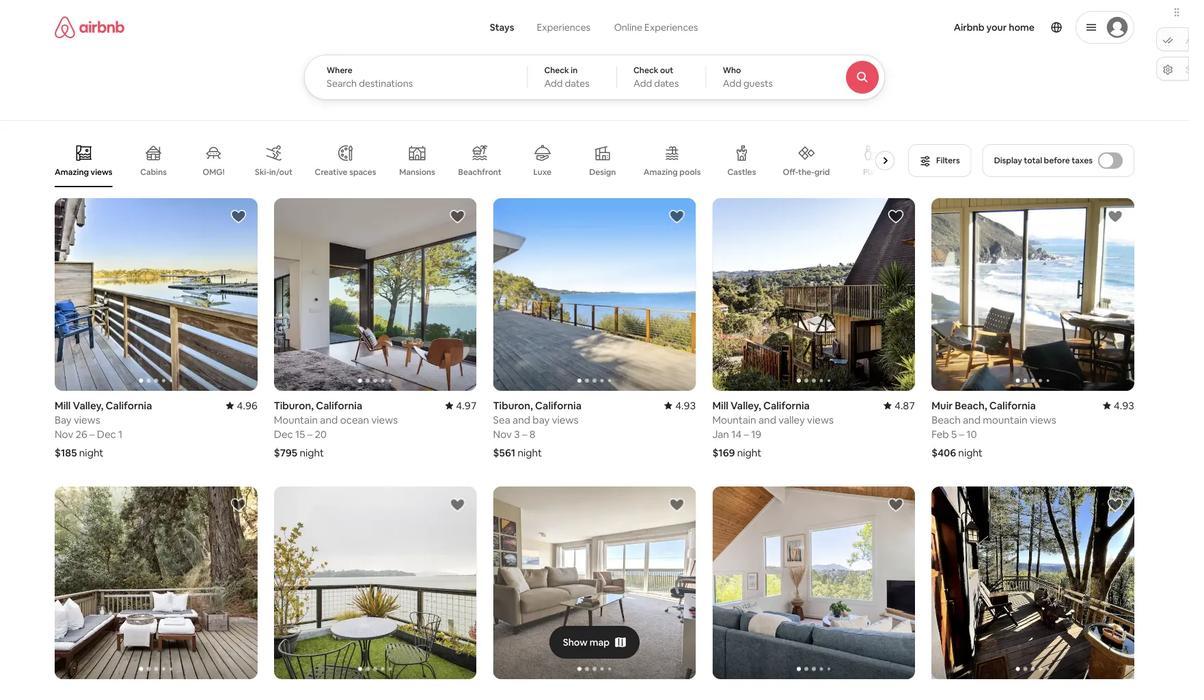 Task type: describe. For each thing, give the bounding box(es) containing it.
amazing for amazing pools
[[644, 167, 678, 177]]

muir
[[932, 399, 953, 412]]

add to wishlist: muir beach, california image
[[1107, 208, 1124, 225]]

20
[[315, 427, 327, 441]]

– inside tiburon, california mountain and ocean views dec 15 – 20 $795 night
[[307, 427, 313, 441]]

castles
[[727, 167, 756, 177]]

night inside mill valley, california mountain and valley views jan 14 – 19 $169 night
[[737, 446, 762, 459]]

nov inside mill valley, california bay views nov 26 – dec 1 $185 night
[[55, 427, 73, 441]]

valley, for views
[[73, 399, 103, 412]]

19
[[751, 427, 761, 441]]

amazing pools
[[644, 167, 701, 177]]

4.87 out of 5 average rating image
[[884, 399, 915, 412]]

creative
[[315, 167, 348, 177]]

beach
[[932, 413, 961, 426]]

map
[[590, 636, 610, 649]]

views inside mill valley, california mountain and valley views jan 14 – 19 $169 night
[[807, 413, 834, 426]]

$406
[[932, 446, 956, 459]]

show map
[[563, 636, 610, 649]]

ski-
[[255, 167, 269, 177]]

who add guests
[[723, 65, 773, 90]]

4.97 out of 5 average rating image
[[445, 399, 477, 412]]

– inside mill valley, california bay views nov 26 – dec 1 $185 night
[[90, 427, 95, 441]]

tiburon, california mountain and ocean views dec 15 – 20 $795 night
[[274, 399, 398, 459]]

views inside tiburon, california sea and bay views nov 3 – 8 $561 night
[[552, 413, 578, 426]]

and inside mill valley, california mountain and valley views jan 14 – 19 $169 night
[[759, 413, 776, 426]]

4.93 for muir beach, california beach and mountain views feb 5 – 10 $406 night
[[1114, 399, 1134, 412]]

4.93 for tiburon, california sea and bay views nov 3 – 8 $561 night
[[675, 399, 696, 412]]

filters button
[[908, 144, 972, 177]]

where
[[327, 65, 353, 76]]

26
[[76, 427, 87, 441]]

amazing views
[[55, 167, 112, 177]]

mill for mill valley, california bay views nov 26 – dec 1 $185 night
[[55, 399, 71, 412]]

mill valley, california bay views nov 26 – dec 1 $185 night
[[55, 399, 152, 459]]

california for mill valley, california bay views nov 26 – dec 1 $185 night
[[106, 399, 152, 412]]

valley
[[779, 413, 805, 426]]

the-
[[798, 167, 814, 177]]

add to wishlist: mill valley, california image
[[888, 497, 904, 513]]

– inside "muir beach, california beach and mountain views feb 5 – 10 $406 night"
[[959, 427, 964, 441]]

views inside tiburon, california mountain and ocean views dec 15 – 20 $795 night
[[371, 413, 398, 426]]

group containing amazing views
[[55, 134, 900, 187]]

display total before taxes
[[994, 155, 1093, 166]]

online experiences link
[[602, 14, 710, 41]]

amazing for amazing views
[[55, 167, 89, 177]]

5
[[951, 427, 957, 441]]

4.97
[[456, 399, 477, 412]]

home
[[1009, 21, 1035, 33]]

and inside tiburon, california mountain and ocean views dec 15 – 20 $795 night
[[320, 413, 338, 426]]

experiences button
[[525, 14, 602, 41]]

4.96 out of 5 average rating image
[[226, 399, 258, 412]]

filters
[[936, 155, 960, 166]]

guests
[[743, 77, 773, 90]]

views inside mill valley, california bay views nov 26 – dec 1 $185 night
[[74, 413, 100, 426]]

feb
[[932, 427, 949, 441]]

views inside "muir beach, california beach and mountain views feb 5 – 10 $406 night"
[[1030, 413, 1056, 426]]

night inside "muir beach, california beach and mountain views feb 5 – 10 $406 night"
[[958, 446, 983, 459]]

$561
[[493, 446, 515, 459]]

california inside tiburon, california sea and bay views nov 3 – 8 $561 night
[[535, 399, 582, 412]]

– inside tiburon, california sea and bay views nov 3 – 8 $561 night
[[522, 427, 527, 441]]

grid
[[814, 167, 830, 177]]

views inside group
[[91, 167, 112, 177]]

display total before taxes button
[[983, 144, 1134, 177]]

tiburon, california sea and bay views nov 3 – 8 $561 night
[[493, 399, 582, 459]]

off-
[[783, 167, 798, 177]]

mansions
[[399, 167, 435, 177]]

$185
[[55, 446, 77, 459]]

bay
[[533, 413, 550, 426]]

beachfront
[[458, 167, 501, 177]]

check out add dates
[[634, 65, 679, 90]]

8
[[529, 427, 535, 441]]

night for tiburon, california sea and bay views nov 3 – 8 $561 night
[[518, 446, 542, 459]]

omg!
[[203, 167, 225, 177]]

ocean
[[340, 413, 369, 426]]

dec inside mill valley, california bay views nov 26 – dec 1 $185 night
[[97, 427, 116, 441]]

mill valley, california mountain and valley views jan 14 – 19 $169 night
[[712, 399, 834, 459]]

sea
[[493, 413, 510, 426]]

and inside tiburon, california sea and bay views nov 3 – 8 $561 night
[[513, 413, 530, 426]]



Task type: vqa. For each thing, say whether or not it's contained in the screenshot.
"Who"
yes



Task type: locate. For each thing, give the bounding box(es) containing it.
and up the 3
[[513, 413, 530, 426]]

before
[[1044, 155, 1070, 166]]

design
[[589, 167, 616, 177]]

1 check from the left
[[544, 65, 569, 76]]

2 california from the left
[[316, 399, 362, 412]]

valley, up 14
[[731, 399, 761, 412]]

total
[[1024, 155, 1042, 166]]

dates down in
[[565, 77, 590, 90]]

in/out
[[269, 167, 293, 177]]

dates down out
[[654, 77, 679, 90]]

0 horizontal spatial dates
[[565, 77, 590, 90]]

2 dates from the left
[[654, 77, 679, 90]]

in
[[571, 65, 578, 76]]

ski-in/out
[[255, 167, 293, 177]]

1 horizontal spatial 4.93
[[1114, 399, 1134, 412]]

2 add from the left
[[634, 77, 652, 90]]

add inside check out add dates
[[634, 77, 652, 90]]

nov
[[55, 427, 73, 441], [493, 427, 512, 441]]

tiburon, up sea
[[493, 399, 533, 412]]

pools
[[680, 167, 701, 177]]

and up 20
[[320, 413, 338, 426]]

experiences up in
[[537, 21, 590, 33]]

show
[[563, 636, 588, 649]]

4 night from the left
[[518, 446, 542, 459]]

4.93
[[675, 399, 696, 412], [1114, 399, 1134, 412]]

add to wishlist: tiburon, california image down amazing pools on the top right
[[669, 208, 685, 225]]

– right the 5
[[959, 427, 964, 441]]

add inside who add guests
[[723, 77, 741, 90]]

4.93 out of 5 average rating image
[[664, 399, 696, 412]]

– right the 3
[[522, 427, 527, 441]]

1 night from the left
[[79, 446, 103, 459]]

2 dec from the left
[[274, 427, 293, 441]]

beach,
[[955, 399, 987, 412]]

california up 1
[[106, 399, 152, 412]]

4 and from the left
[[963, 413, 981, 426]]

2 nov from the left
[[493, 427, 512, 441]]

1 tiburon, from the left
[[274, 399, 314, 412]]

0 horizontal spatial 4.93
[[675, 399, 696, 412]]

1 valley, from the left
[[73, 399, 103, 412]]

1 horizontal spatial check
[[634, 65, 658, 76]]

tiburon, for sea
[[493, 399, 533, 412]]

california up the ocean on the bottom left of page
[[316, 399, 362, 412]]

california inside mill valley, california bay views nov 26 – dec 1 $185 night
[[106, 399, 152, 412]]

2 horizontal spatial add
[[723, 77, 741, 90]]

mountain up 14
[[712, 413, 756, 426]]

cabins
[[140, 167, 167, 177]]

1 and from the left
[[320, 413, 338, 426]]

and inside "muir beach, california beach and mountain views feb 5 – 10 $406 night"
[[963, 413, 981, 426]]

mountain
[[983, 413, 1028, 426]]

0 horizontal spatial mountain
[[274, 413, 318, 426]]

5 night from the left
[[958, 446, 983, 459]]

mill inside mill valley, california mountain and valley views jan 14 – 19 $169 night
[[712, 399, 728, 412]]

1 horizontal spatial add to wishlist: tiburon, california image
[[669, 208, 685, 225]]

off-the-grid
[[783, 167, 830, 177]]

1 – from the left
[[90, 427, 95, 441]]

night down 20
[[300, 446, 324, 459]]

1 horizontal spatial dec
[[274, 427, 293, 441]]

views right the ocean on the bottom left of page
[[371, 413, 398, 426]]

what can we help you find? tab list
[[479, 14, 602, 41]]

add to wishlist: tiburon, california image for 4.97
[[449, 208, 466, 225]]

add down who
[[723, 77, 741, 90]]

views right bay
[[552, 413, 578, 426]]

add for check in add dates
[[544, 77, 563, 90]]

2 4.93 from the left
[[1114, 399, 1134, 412]]

3 california from the left
[[763, 399, 810, 412]]

who
[[723, 65, 741, 76]]

nov inside tiburon, california sea and bay views nov 3 – 8 $561 night
[[493, 427, 512, 441]]

dates for check in add dates
[[565, 77, 590, 90]]

your
[[987, 21, 1007, 33]]

views up 26
[[74, 413, 100, 426]]

show map button
[[549, 626, 640, 659]]

views right 'valley' on the right of page
[[807, 413, 834, 426]]

0 horizontal spatial experiences
[[537, 21, 590, 33]]

night down 10 in the right of the page
[[958, 446, 983, 459]]

tiburon, inside tiburon, california sea and bay views nov 3 – 8 $561 night
[[493, 399, 533, 412]]

15
[[295, 427, 305, 441]]

3 add from the left
[[723, 77, 741, 90]]

Where field
[[327, 77, 505, 90]]

california up mountain
[[989, 399, 1036, 412]]

0 horizontal spatial add
[[544, 77, 563, 90]]

dec
[[97, 427, 116, 441], [274, 427, 293, 441]]

views right mountain
[[1030, 413, 1056, 426]]

1 horizontal spatial amazing
[[644, 167, 678, 177]]

valley, inside mill valley, california mountain and valley views jan 14 – 19 $169 night
[[731, 399, 761, 412]]

amazing
[[55, 167, 89, 177], [644, 167, 678, 177]]

2 valley, from the left
[[731, 399, 761, 412]]

night inside tiburon, california mountain and ocean views dec 15 – 20 $795 night
[[300, 446, 324, 459]]

0 horizontal spatial amazing
[[55, 167, 89, 177]]

check
[[544, 65, 569, 76], [634, 65, 658, 76]]

1 horizontal spatial mountain
[[712, 413, 756, 426]]

1 horizontal spatial valley,
[[731, 399, 761, 412]]

add to wishlist: tiburon, california image for 4.93
[[669, 208, 685, 225]]

4.87
[[895, 399, 915, 412]]

california for muir beach, california beach and mountain views feb 5 – 10 $406 night
[[989, 399, 1036, 412]]

4 – from the left
[[522, 427, 527, 441]]

3
[[514, 427, 520, 441]]

tiburon, for mountain
[[274, 399, 314, 412]]

2 and from the left
[[759, 413, 776, 426]]

1 horizontal spatial add
[[634, 77, 652, 90]]

1 dec from the left
[[97, 427, 116, 441]]

california up bay
[[535, 399, 582, 412]]

2 – from the left
[[307, 427, 313, 441]]

1 add to wishlist: tiburon, california image from the left
[[449, 208, 466, 225]]

1 horizontal spatial dates
[[654, 77, 679, 90]]

valley, for and
[[731, 399, 761, 412]]

night for mill valley, california bay views nov 26 – dec 1 $185 night
[[79, 446, 103, 459]]

views left 'cabins'
[[91, 167, 112, 177]]

1 dates from the left
[[565, 77, 590, 90]]

– right 26
[[90, 427, 95, 441]]

airbnb your home
[[954, 21, 1035, 33]]

mill
[[55, 399, 71, 412], [712, 399, 728, 412]]

taxes
[[1072, 155, 1093, 166]]

night inside tiburon, california sea and bay views nov 3 – 8 $561 night
[[518, 446, 542, 459]]

mountain inside mill valley, california mountain and valley views jan 14 – 19 $169 night
[[712, 413, 756, 426]]

california inside tiburon, california mountain and ocean views dec 15 – 20 $795 night
[[316, 399, 362, 412]]

experiences inside button
[[537, 21, 590, 33]]

nov down sea
[[493, 427, 512, 441]]

dates
[[565, 77, 590, 90], [654, 77, 679, 90]]

valley, inside mill valley, california bay views nov 26 – dec 1 $185 night
[[73, 399, 103, 412]]

stays button
[[479, 14, 525, 41]]

nov down bay
[[55, 427, 73, 441]]

add to wishlist: mill valley, california image
[[230, 208, 247, 225], [888, 208, 904, 225], [230, 497, 247, 513], [449, 497, 466, 513], [1107, 497, 1124, 513]]

0 horizontal spatial nov
[[55, 427, 73, 441]]

and up 10 in the right of the page
[[963, 413, 981, 426]]

night down 19
[[737, 446, 762, 459]]

online
[[614, 21, 642, 33]]

1 california from the left
[[106, 399, 152, 412]]

add down experiences button
[[544, 77, 563, 90]]

– left 19
[[744, 427, 749, 441]]

airbnb
[[954, 21, 985, 33]]

stays tab panel
[[304, 55, 922, 100]]

$169
[[712, 446, 735, 459]]

5 california from the left
[[989, 399, 1036, 412]]

1 add from the left
[[544, 77, 563, 90]]

1 horizontal spatial nov
[[493, 427, 512, 441]]

1 nov from the left
[[55, 427, 73, 441]]

play
[[863, 167, 879, 177]]

dates inside the check in add dates
[[565, 77, 590, 90]]

1 horizontal spatial mill
[[712, 399, 728, 412]]

2 add to wishlist: tiburon, california image from the left
[[669, 208, 685, 225]]

add to wishlist: tiburon, california image
[[449, 208, 466, 225], [669, 208, 685, 225]]

check for check out add dates
[[634, 65, 658, 76]]

california
[[106, 399, 152, 412], [316, 399, 362, 412], [763, 399, 810, 412], [535, 399, 582, 412], [989, 399, 1036, 412]]

add
[[544, 77, 563, 90], [634, 77, 652, 90], [723, 77, 741, 90]]

2 mill from the left
[[712, 399, 728, 412]]

10
[[967, 427, 977, 441]]

group
[[55, 134, 900, 187], [55, 198, 258, 391], [274, 198, 477, 391], [493, 198, 696, 391], [712, 198, 915, 391], [932, 198, 1134, 391], [55, 487, 258, 679], [274, 487, 477, 679], [493, 487, 696, 679], [712, 487, 915, 679], [932, 487, 1134, 679]]

bay
[[55, 413, 72, 426]]

1 experiences from the left
[[537, 21, 590, 33]]

creative spaces
[[315, 167, 376, 177]]

mountain
[[274, 413, 318, 426], [712, 413, 756, 426]]

add inside the check in add dates
[[544, 77, 563, 90]]

none search field containing stays
[[304, 0, 922, 100]]

1 mountain from the left
[[274, 413, 318, 426]]

mill up bay
[[55, 399, 71, 412]]

mountain up 15
[[274, 413, 318, 426]]

check inside check out add dates
[[634, 65, 658, 76]]

3 and from the left
[[513, 413, 530, 426]]

tiburon, inside tiburon, california mountain and ocean views dec 15 – 20 $795 night
[[274, 399, 314, 412]]

add to wishlist: san francisco, california image
[[669, 497, 685, 513]]

2 check from the left
[[634, 65, 658, 76]]

4.96
[[237, 399, 258, 412]]

1 horizontal spatial experiences
[[645, 21, 698, 33]]

online experiences
[[614, 21, 698, 33]]

add to wishlist: tiburon, california image down beachfront
[[449, 208, 466, 225]]

dates for check out add dates
[[654, 77, 679, 90]]

airbnb your home link
[[946, 13, 1043, 42]]

night down the 8
[[518, 446, 542, 459]]

check for check in add dates
[[544, 65, 569, 76]]

mill for mill valley, california mountain and valley views jan 14 – 19 $169 night
[[712, 399, 728, 412]]

0 horizontal spatial mill
[[55, 399, 71, 412]]

dates inside check out add dates
[[654, 77, 679, 90]]

5 – from the left
[[959, 427, 964, 441]]

stays
[[490, 21, 514, 33]]

3 night from the left
[[737, 446, 762, 459]]

check left in
[[544, 65, 569, 76]]

2 experiences from the left
[[645, 21, 698, 33]]

california inside mill valley, california mountain and valley views jan 14 – 19 $169 night
[[763, 399, 810, 412]]

california for mill valley, california mountain and valley views jan 14 – 19 $169 night
[[763, 399, 810, 412]]

0 horizontal spatial dec
[[97, 427, 116, 441]]

experiences
[[537, 21, 590, 33], [645, 21, 698, 33]]

views
[[91, 167, 112, 177], [74, 413, 100, 426], [371, 413, 398, 426], [807, 413, 834, 426], [552, 413, 578, 426], [1030, 413, 1056, 426]]

tiburon, up 15
[[274, 399, 314, 412]]

2 night from the left
[[300, 446, 324, 459]]

profile element
[[731, 0, 1134, 55]]

mill up jan on the right bottom
[[712, 399, 728, 412]]

and up 19
[[759, 413, 776, 426]]

1 mill from the left
[[55, 399, 71, 412]]

night down 26
[[79, 446, 103, 459]]

jan
[[712, 427, 729, 441]]

14
[[731, 427, 742, 441]]

1
[[118, 427, 123, 441]]

4 california from the left
[[535, 399, 582, 412]]

dec left 1
[[97, 427, 116, 441]]

display
[[994, 155, 1022, 166]]

night
[[79, 446, 103, 459], [300, 446, 324, 459], [737, 446, 762, 459], [518, 446, 542, 459], [958, 446, 983, 459]]

night inside mill valley, california bay views nov 26 – dec 1 $185 night
[[79, 446, 103, 459]]

valley, up 26
[[73, 399, 103, 412]]

0 horizontal spatial tiburon,
[[274, 399, 314, 412]]

0 horizontal spatial add to wishlist: tiburon, california image
[[449, 208, 466, 225]]

2 mountain from the left
[[712, 413, 756, 426]]

valley,
[[73, 399, 103, 412], [731, 399, 761, 412]]

0 horizontal spatial check
[[544, 65, 569, 76]]

luxe
[[533, 167, 552, 177]]

mill inside mill valley, california bay views nov 26 – dec 1 $185 night
[[55, 399, 71, 412]]

$795
[[274, 446, 297, 459]]

mountain inside tiburon, california mountain and ocean views dec 15 – 20 $795 night
[[274, 413, 318, 426]]

dec inside tiburon, california mountain and ocean views dec 15 – 20 $795 night
[[274, 427, 293, 441]]

add down online experiences
[[634, 77, 652, 90]]

–
[[90, 427, 95, 441], [307, 427, 313, 441], [744, 427, 749, 441], [522, 427, 527, 441], [959, 427, 964, 441]]

0 horizontal spatial valley,
[[73, 399, 103, 412]]

check left out
[[634, 65, 658, 76]]

– inside mill valley, california mountain and valley views jan 14 – 19 $169 night
[[744, 427, 749, 441]]

1 4.93 from the left
[[675, 399, 696, 412]]

3 – from the left
[[744, 427, 749, 441]]

dec left 15
[[274, 427, 293, 441]]

night for tiburon, california mountain and ocean views dec 15 – 20 $795 night
[[300, 446, 324, 459]]

spaces
[[349, 167, 376, 177]]

and
[[320, 413, 338, 426], [759, 413, 776, 426], [513, 413, 530, 426], [963, 413, 981, 426]]

add for check out add dates
[[634, 77, 652, 90]]

2 tiburon, from the left
[[493, 399, 533, 412]]

check in add dates
[[544, 65, 590, 90]]

experiences right online
[[645, 21, 698, 33]]

california up 'valley' on the right of page
[[763, 399, 810, 412]]

california inside "muir beach, california beach and mountain views feb 5 – 10 $406 night"
[[989, 399, 1036, 412]]

None search field
[[304, 0, 922, 100]]

4.93 out of 5 average rating image
[[1103, 399, 1134, 412]]

muir beach, california beach and mountain views feb 5 – 10 $406 night
[[932, 399, 1056, 459]]

– right 15
[[307, 427, 313, 441]]

1 horizontal spatial tiburon,
[[493, 399, 533, 412]]

out
[[660, 65, 673, 76]]

check inside the check in add dates
[[544, 65, 569, 76]]



